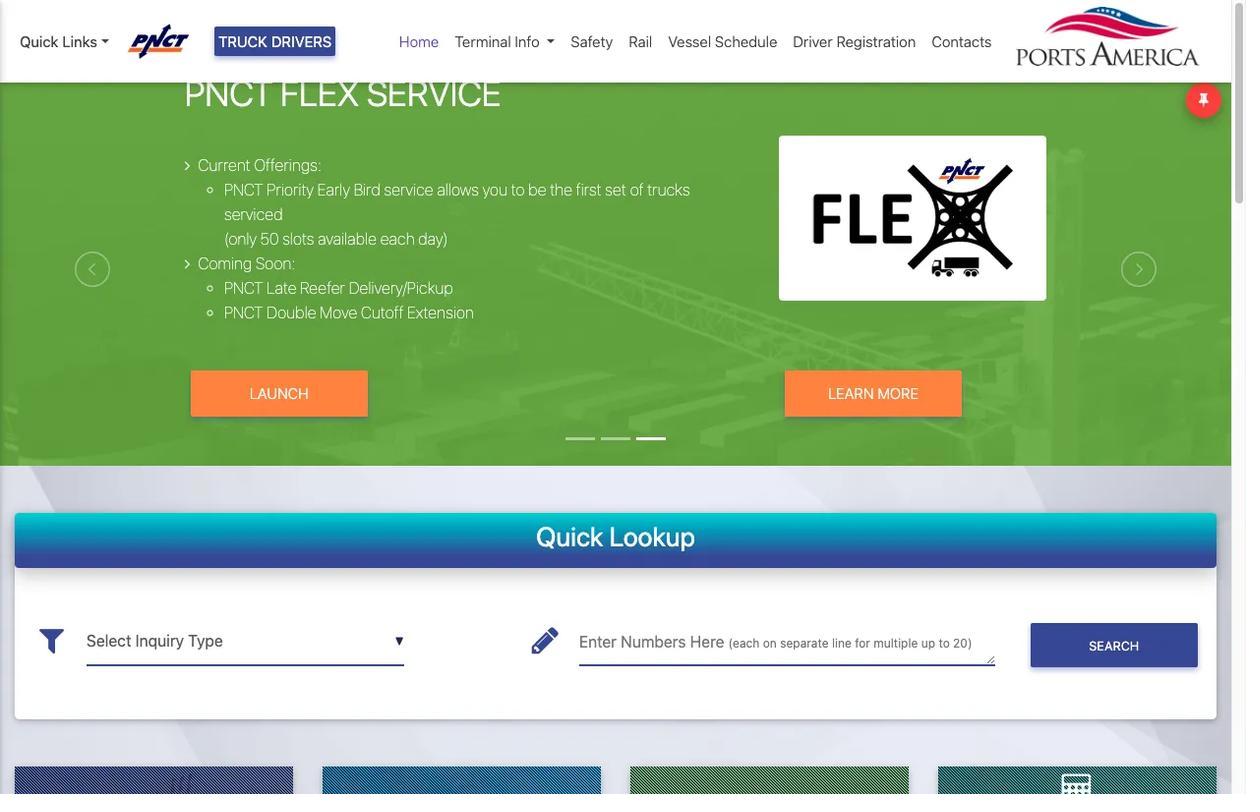 Task type: locate. For each thing, give the bounding box(es) containing it.
double
[[267, 304, 316, 322]]

1 vertical spatial to
[[939, 636, 950, 651]]

the
[[550, 181, 573, 199]]

service
[[367, 72, 501, 114]]

learn
[[828, 385, 874, 402]]

terminal
[[455, 32, 511, 50]]

flexible service image
[[0, 72, 1246, 576]]

on
[[763, 636, 777, 651]]

0 horizontal spatial quick
[[20, 32, 58, 50]]

contacts link
[[924, 23, 1000, 60]]

enter
[[579, 633, 617, 651]]

of
[[630, 181, 644, 199]]

search
[[1089, 639, 1139, 654]]

to left be
[[511, 181, 525, 199]]

multiple
[[874, 636, 918, 651]]

available
[[318, 230, 377, 248]]

to
[[511, 181, 525, 199], [939, 636, 950, 651]]

launch
[[250, 385, 309, 402]]

cutoff
[[361, 304, 404, 322]]

0 vertical spatial to
[[511, 181, 525, 199]]

coming
[[198, 255, 252, 273]]

safety link
[[563, 23, 621, 60]]

(each
[[728, 636, 760, 651]]

info
[[515, 32, 540, 50]]

delivery/pickup
[[349, 279, 453, 297]]

learn more link
[[785, 371, 962, 417]]

bird
[[354, 181, 380, 199]]

vessel schedule link
[[660, 23, 785, 60]]

to inside enter numbers here (each on separate line for multiple up to 20)
[[939, 636, 950, 651]]

None text field
[[87, 618, 404, 666], [579, 618, 995, 666], [87, 618, 404, 666], [579, 618, 995, 666]]

quick
[[20, 32, 58, 50], [536, 521, 603, 552]]

flex
[[280, 72, 359, 114]]

driver registration link
[[785, 23, 924, 60]]

truck drivers link
[[214, 27, 336, 57]]

numbers
[[621, 633, 686, 651]]

separate
[[780, 636, 829, 651]]

quick left links
[[20, 32, 58, 50]]

to inside 'current offerings: pnct priority early bird service allows you to be the first set of trucks serviced (only 50 slots available each day)'
[[511, 181, 525, 199]]

0 vertical spatial quick
[[20, 32, 58, 50]]

1 horizontal spatial quick
[[536, 521, 603, 552]]

0 horizontal spatial to
[[511, 181, 525, 199]]

pnct flex service
[[185, 72, 501, 114]]

for
[[855, 636, 870, 651]]

pnct
[[185, 72, 273, 114], [224, 181, 263, 199], [224, 279, 263, 297], [224, 304, 263, 322]]

pnct up serviced
[[224, 181, 263, 199]]

up
[[921, 636, 935, 651]]

launch button
[[191, 371, 368, 417]]

soon:
[[256, 255, 296, 273]]

rail
[[629, 32, 652, 50]]

angle right image
[[185, 256, 190, 272]]

set
[[605, 181, 626, 199]]

1 horizontal spatial to
[[939, 636, 950, 651]]

terminal info
[[455, 32, 540, 50]]

first
[[576, 181, 602, 199]]

1 vertical spatial quick
[[536, 521, 603, 552]]

line
[[832, 636, 852, 651]]

each
[[380, 230, 415, 248]]

priority
[[267, 181, 314, 199]]

to right up
[[939, 636, 950, 651]]

schedule
[[715, 32, 777, 50]]

(only
[[224, 230, 257, 248]]

quick links link
[[20, 30, 109, 53]]

coming soon: pnct late reefer delivery/pickup pnct double move cutoff extension
[[198, 255, 474, 322]]

service
[[384, 181, 433, 199]]

quick lookup
[[536, 521, 695, 552]]

quick left lookup
[[536, 521, 603, 552]]

lookup
[[609, 521, 695, 552]]

vessel
[[668, 32, 711, 50]]

terminal info link
[[447, 23, 563, 60]]



Task type: vqa. For each thing, say whether or not it's contained in the screenshot.
2nd "Reefers" from the left
no



Task type: describe. For each thing, give the bounding box(es) containing it.
quick for quick lookup
[[536, 521, 603, 552]]

extension
[[407, 304, 474, 322]]

registration
[[837, 32, 916, 50]]

current offerings: pnct priority early bird service allows you to be the first set of trucks serviced (only 50 slots available each day)
[[198, 156, 690, 248]]

20)
[[953, 636, 972, 651]]

reefer
[[300, 279, 345, 297]]

▼
[[395, 635, 404, 649]]

move
[[320, 304, 357, 322]]

truck
[[218, 32, 267, 50]]

serviced
[[224, 206, 283, 223]]

quick links
[[20, 32, 97, 50]]

trucks
[[647, 181, 690, 199]]

links
[[62, 32, 97, 50]]

be
[[528, 181, 546, 199]]

offerings:
[[254, 156, 322, 174]]

truck drivers
[[218, 32, 332, 50]]

pnct down truck
[[185, 72, 273, 114]]

contacts
[[932, 32, 992, 50]]

pnct left double
[[224, 304, 263, 322]]

day)
[[418, 230, 448, 248]]

home link
[[391, 23, 447, 60]]

you
[[483, 181, 508, 199]]

pnct inside 'current offerings: pnct priority early bird service allows you to be the first set of trucks serviced (only 50 slots available each day)'
[[224, 181, 263, 199]]

quick for quick links
[[20, 32, 58, 50]]

enter numbers here (each on separate line for multiple up to 20)
[[579, 633, 972, 651]]

early
[[317, 181, 350, 199]]

late
[[267, 279, 297, 297]]

allows
[[437, 181, 479, 199]]

safety
[[571, 32, 613, 50]]

driver
[[793, 32, 833, 50]]

vessel schedule
[[668, 32, 777, 50]]

50
[[260, 230, 279, 248]]

angle right image
[[185, 157, 190, 173]]

home
[[399, 32, 439, 50]]

pnct down 'coming'
[[224, 279, 263, 297]]

drivers
[[271, 32, 332, 50]]

driver registration
[[793, 32, 916, 50]]

learn more
[[828, 385, 919, 402]]

search button
[[1030, 624, 1198, 668]]

slots
[[282, 230, 314, 248]]

more
[[878, 385, 919, 402]]

current
[[198, 156, 251, 174]]

rail link
[[621, 23, 660, 60]]

here
[[690, 633, 724, 651]]



